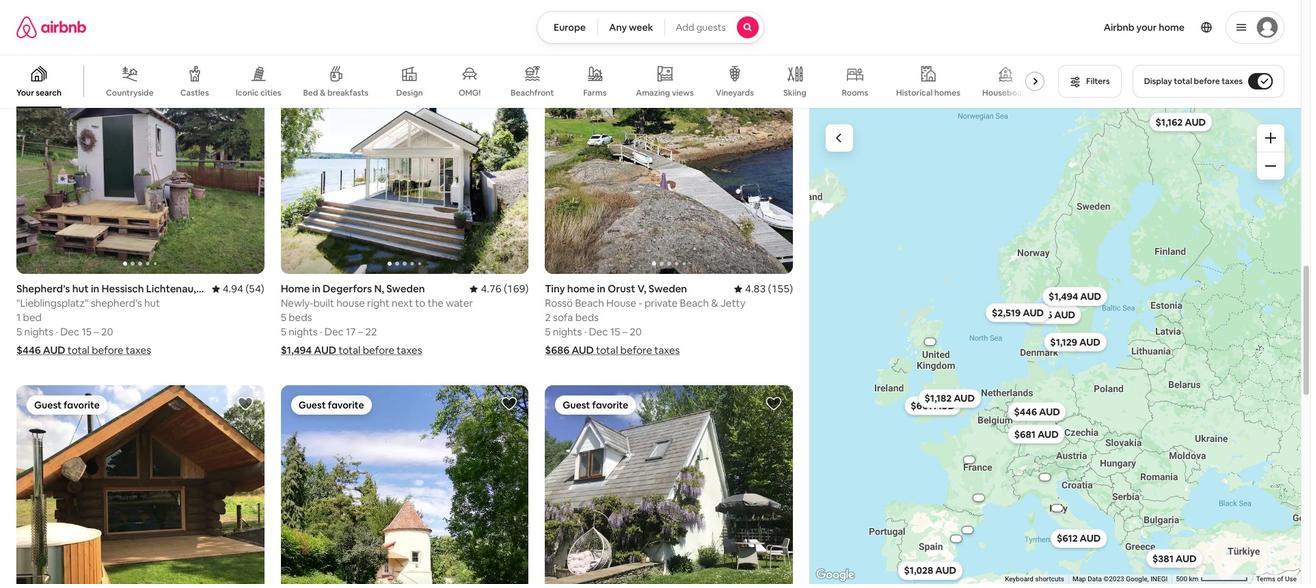 Task type: locate. For each thing, give the bounding box(es) containing it.
to
[[415, 297, 425, 310]]

your
[[1136, 21, 1157, 33]]

None search field
[[537, 11, 764, 44]]

0 horizontal spatial sweden
[[386, 282, 425, 295]]

20
[[101, 325, 113, 338], [630, 325, 642, 338]]

bed
[[23, 311, 42, 324]]

15 down shepherd's
[[82, 325, 92, 338]]

$446 aud inside "lieblingsplatz" shepherd's hut 1 bed 5 nights · dec 15 – 20 $446 aud total before taxes
[[16, 344, 65, 357]]

3 nights from the left
[[553, 325, 582, 338]]

home inside tiny home in orust v, sweden rossö beach house - private beach & jetty 2 sofa beds 5 nights · dec 15 – 20 $686 aud total before taxes
[[567, 282, 595, 295]]

$381 aud button
[[1146, 549, 1203, 568]]

0 vertical spatial $686 aud
[[1029, 308, 1075, 321]]

0 horizontal spatial home
[[567, 282, 595, 295]]

$1,494 aud up $686 aud "button"
[[1048, 290, 1101, 302]]

skiing
[[783, 87, 806, 98]]

dec left 17
[[325, 325, 344, 338]]

$1,028 aud
[[904, 565, 956, 577]]

4.76 (169)
[[481, 282, 529, 295]]

home
[[1159, 21, 1185, 33], [567, 282, 595, 295]]

15
[[82, 325, 92, 338], [610, 325, 620, 338]]

total inside "lieblingsplatz" shepherd's hut 1 bed 5 nights · dec 15 – 20 $446 aud total before taxes
[[67, 344, 89, 357]]

private
[[645, 297, 678, 310]]

1 vertical spatial home
[[567, 282, 595, 295]]

1 horizontal spatial beach
[[680, 297, 709, 310]]

$686 aud button
[[1023, 305, 1081, 324]]

4.94 out of 5 average rating,  54 reviews image
[[212, 282, 264, 295]]

0 horizontal spatial –
[[94, 325, 99, 338]]

display
[[1144, 76, 1172, 87]]

$1,173 aud
[[959, 458, 979, 462]]

zoom in image
[[1265, 133, 1276, 144]]

in
[[312, 282, 320, 295], [597, 282, 606, 295]]

$446 aud
[[16, 344, 65, 357], [1014, 405, 1060, 418]]

terms
[[1256, 576, 1275, 583]]

2 in from the left
[[597, 282, 606, 295]]

0 horizontal spatial $686 aud
[[545, 344, 594, 357]]

2 horizontal spatial ·
[[584, 325, 587, 338]]

$671 aud button
[[1043, 499, 1071, 518]]

beach
[[575, 297, 604, 310], [680, 297, 709, 310]]

in inside the home in degerfors n, sweden newly-built house right next to the water 5 beds 5 nights · dec 17 – 22 $1,494 aud total before taxes
[[312, 282, 320, 295]]

(169)
[[504, 282, 529, 295]]

1 horizontal spatial sweden
[[649, 282, 687, 295]]

& left jetty
[[711, 297, 718, 310]]

0 horizontal spatial 15
[[82, 325, 92, 338]]

$1,494 aud
[[1048, 290, 1101, 302], [281, 344, 336, 357]]

0 vertical spatial $446 aud
[[16, 344, 65, 357]]

$686 aud down $1,494 aud button
[[1029, 308, 1075, 321]]

nights down newly-
[[289, 325, 318, 338]]

countryside
[[106, 87, 154, 98]]

0 vertical spatial &
[[320, 87, 326, 98]]

$1,494 aud down newly-
[[281, 344, 336, 357]]

15 inside "lieblingsplatz" shepherd's hut 1 bed 5 nights · dec 15 – 20 $446 aud total before taxes
[[82, 325, 92, 338]]

before
[[1194, 76, 1220, 87], [92, 344, 123, 357], [363, 344, 394, 357], [620, 344, 652, 357]]

0 horizontal spatial &
[[320, 87, 326, 98]]

$681 aud button
[[1008, 425, 1065, 444]]

farms
[[583, 87, 607, 98]]

dec inside the home in degerfors n, sweden newly-built house right next to the water 5 beds 5 nights · dec 17 – 22 $1,494 aud total before taxes
[[325, 325, 344, 338]]

1 horizontal spatial beds
[[575, 311, 599, 324]]

20 down -
[[630, 325, 642, 338]]

– down shepherd's
[[94, 325, 99, 338]]

1 horizontal spatial ·
[[320, 325, 322, 338]]

cities
[[260, 87, 281, 98]]

v,
[[637, 282, 646, 295]]

1 horizontal spatial $686 aud
[[1029, 308, 1075, 321]]

3 dec from the left
[[589, 325, 608, 338]]

1 horizontal spatial 15
[[610, 325, 620, 338]]

1 horizontal spatial in
[[597, 282, 606, 295]]

0 vertical spatial home
[[1159, 21, 1185, 33]]

1 · from the left
[[56, 325, 58, 338]]

sweden up the "next"
[[386, 282, 425, 295]]

add to wishlist: shepherd's hut in hessisch lichtenau, germany image
[[237, 49, 253, 65]]

$1,129 aud button
[[1044, 332, 1106, 352]]

2 · from the left
[[320, 325, 322, 338]]

in left orust
[[597, 282, 606, 295]]

amazing
[[636, 87, 670, 98]]

in inside tiny home in orust v, sweden rossö beach house - private beach & jetty 2 sofa beds 5 nights · dec 15 – 20 $686 aud total before taxes
[[597, 282, 606, 295]]

1 horizontal spatial –
[[358, 325, 363, 338]]

"lieblingsplatz"
[[16, 297, 88, 310]]

2 15 from the left
[[610, 325, 620, 338]]

2 beds from the left
[[575, 311, 599, 324]]

$446 aud down the bed
[[16, 344, 65, 357]]

degerfors
[[323, 282, 372, 295]]

orust
[[608, 282, 635, 295]]

dec down "lieblingsplatz"
[[60, 325, 79, 338]]

2 – from the left
[[358, 325, 363, 338]]

home inside profile element
[[1159, 21, 1185, 33]]

0 horizontal spatial 20
[[101, 325, 113, 338]]

add guests button
[[664, 11, 764, 44]]

views
[[672, 87, 694, 98]]

$686 aud down sofa
[[545, 344, 594, 357]]

sweden
[[386, 282, 425, 295], [649, 282, 687, 295]]

before up $1,162 aud button
[[1194, 76, 1220, 87]]

1 15 from the left
[[82, 325, 92, 338]]

shortcuts
[[1035, 576, 1064, 583]]

home right tiny
[[567, 282, 595, 295]]

0 horizontal spatial $1,494 aud
[[281, 344, 336, 357]]

beds
[[289, 311, 312, 324], [575, 311, 599, 324]]

0 horizontal spatial beach
[[575, 297, 604, 310]]

inegi
[[1151, 576, 1168, 583]]

before inside tiny home in orust v, sweden rossö beach house - private beach & jetty 2 sofa beds 5 nights · dec 15 – 20 $686 aud total before taxes
[[620, 344, 652, 357]]

none search field containing europe
[[537, 11, 764, 44]]

nights
[[24, 325, 53, 338], [289, 325, 318, 338], [553, 325, 582, 338]]

0 vertical spatial $1,494 aud
[[1048, 290, 1101, 302]]

google map
showing 20 stays. region
[[809, 108, 1301, 584]]

$446 aud up $681 aud
[[1014, 405, 1060, 418]]

taxes inside "lieblingsplatz" shepherd's hut 1 bed 5 nights · dec 15 – 20 $446 aud total before taxes
[[126, 344, 151, 357]]

1 horizontal spatial home
[[1159, 21, 1185, 33]]

europe button
[[537, 11, 598, 44]]

home right your
[[1159, 21, 1185, 33]]

taxes inside the home in degerfors n, sweden newly-built house right next to the water 5 beds 5 nights · dec 17 – 22 $1,494 aud total before taxes
[[397, 344, 422, 357]]

$1,129 aud
[[1050, 336, 1100, 348]]

group
[[16, 39, 264, 274], [281, 39, 529, 274], [545, 39, 1041, 274], [0, 55, 1050, 108], [16, 386, 264, 584], [281, 386, 529, 584], [545, 386, 793, 584]]

– down house
[[622, 325, 628, 338]]

3 · from the left
[[584, 325, 587, 338]]

0 horizontal spatial nights
[[24, 325, 53, 338]]

1 dec from the left
[[60, 325, 79, 338]]

1 vertical spatial $1,494 aud
[[281, 344, 336, 357]]

· inside tiny home in orust v, sweden rossö beach house - private beach & jetty 2 sofa beds 5 nights · dec 15 – 20 $686 aud total before taxes
[[584, 325, 587, 338]]

sweden up private
[[649, 282, 687, 295]]

1 vertical spatial $686 aud
[[545, 344, 594, 357]]

nights down sofa
[[553, 325, 582, 338]]

add to wishlist: castle in dörzbach, germany image
[[501, 396, 518, 412]]

omg!
[[459, 87, 481, 98]]

$708 aud
[[958, 528, 976, 532]]

beds inside the home in degerfors n, sweden newly-built house right next to the water 5 beds 5 nights · dec 17 – 22 $1,494 aud total before taxes
[[289, 311, 312, 324]]

before down 22
[[363, 344, 394, 357]]

1 horizontal spatial nights
[[289, 325, 318, 338]]

2 dec from the left
[[325, 325, 344, 338]]

15 down house
[[610, 325, 620, 338]]

before down shepherd's
[[92, 344, 123, 357]]

– inside tiny home in orust v, sweden rossö beach house - private beach & jetty 2 sofa beds 5 nights · dec 15 – 20 $686 aud total before taxes
[[622, 325, 628, 338]]

2 horizontal spatial nights
[[553, 325, 582, 338]]

$1,222 aud button
[[965, 488, 992, 507]]

before inside "lieblingsplatz" shepherd's hut 1 bed 5 nights · dec 15 – 20 $446 aud total before taxes
[[92, 344, 123, 357]]

$708 aud button
[[954, 521, 981, 540]]

0 horizontal spatial in
[[312, 282, 320, 295]]

dec inside tiny home in orust v, sweden rossö beach house - private beach & jetty 2 sofa beds 5 nights · dec 15 – 20 $686 aud total before taxes
[[589, 325, 608, 338]]

total
[[1174, 76, 1192, 87], [67, 344, 89, 357], [338, 344, 360, 357], [596, 344, 618, 357]]

total down 17
[[338, 344, 360, 357]]

add to wishlist: home in degerfors n, sweden image
[[501, 49, 518, 65]]

$1,182 aud button
[[918, 389, 981, 408]]

$686 aud inside $1,494 aud $686 aud
[[1029, 308, 1075, 321]]

$686 aud
[[1029, 308, 1075, 321], [545, 344, 594, 357]]

taxes inside tiny home in orust v, sweden rossö beach house - private beach & jetty 2 sofa beds 5 nights · dec 15 – 20 $686 aud total before taxes
[[654, 344, 680, 357]]

$681 aud
[[1014, 428, 1058, 440]]

filters
[[1086, 76, 1110, 87]]

& right bed
[[320, 87, 326, 98]]

beach right rossö
[[575, 297, 604, 310]]

1 horizontal spatial 20
[[630, 325, 642, 338]]

before down -
[[620, 344, 652, 357]]

keyboard
[[1005, 576, 1034, 583]]

beds down newly-
[[289, 311, 312, 324]]

taxes
[[1222, 76, 1243, 87], [126, 344, 151, 357], [397, 344, 422, 357], [654, 344, 680, 357]]

– right 17
[[358, 325, 363, 338]]

2 sweden from the left
[[649, 282, 687, 295]]

2 nights from the left
[[289, 325, 318, 338]]

3 – from the left
[[622, 325, 628, 338]]

1 – from the left
[[94, 325, 99, 338]]

2 horizontal spatial dec
[[589, 325, 608, 338]]

$419 aud
[[947, 537, 965, 541]]

0 horizontal spatial beds
[[289, 311, 312, 324]]

filters button
[[1058, 65, 1121, 98]]

1 horizontal spatial $1,494 aud
[[1048, 290, 1101, 302]]

1 horizontal spatial &
[[711, 297, 718, 310]]

2 horizontal spatial –
[[622, 325, 628, 338]]

1 in from the left
[[312, 282, 320, 295]]

1 vertical spatial &
[[711, 297, 718, 310]]

airbnb your home link
[[1096, 13, 1193, 42]]

$1,494 aud inside $1,494 aud $686 aud
[[1048, 290, 1101, 302]]

1 sweden from the left
[[386, 282, 425, 295]]

$612 aud button
[[1050, 529, 1107, 548]]

tiny home in orust v, sweden rossö beach house - private beach & jetty 2 sofa beds 5 nights · dec 15 – 20 $686 aud total before taxes
[[545, 282, 745, 357]]

0 horizontal spatial $446 aud
[[16, 344, 65, 357]]

right
[[367, 297, 389, 310]]

beach right private
[[680, 297, 709, 310]]

$446 aud button
[[1008, 402, 1066, 421]]

airbnb your home
[[1104, 21, 1185, 33]]

total down house
[[596, 344, 618, 357]]

add to wishlist: earthen home in perth, uk image
[[237, 396, 253, 412]]

dec down house
[[589, 325, 608, 338]]

1 vertical spatial $446 aud
[[1014, 405, 1060, 418]]

profile element
[[781, 0, 1284, 55]]

1 horizontal spatial $446 aud
[[1014, 405, 1060, 418]]

add to wishlist: tiny home in orust v, sweden image
[[766, 49, 782, 65]]

1 horizontal spatial dec
[[325, 325, 344, 338]]

0 horizontal spatial dec
[[60, 325, 79, 338]]

total down "lieblingsplatz"
[[67, 344, 89, 357]]

1 20 from the left
[[101, 325, 113, 338]]

22
[[365, 325, 377, 338]]

the
[[428, 297, 444, 310]]

20 down shepherd's
[[101, 325, 113, 338]]

1 beds from the left
[[289, 311, 312, 324]]

beds right sofa
[[575, 311, 599, 324]]

in up built at the left of the page
[[312, 282, 320, 295]]

$3,025 aud
[[919, 339, 940, 344]]

1 nights from the left
[[24, 325, 53, 338]]

nights down the bed
[[24, 325, 53, 338]]

2 20 from the left
[[630, 325, 642, 338]]

0 horizontal spatial ·
[[56, 325, 58, 338]]



Task type: vqa. For each thing, say whether or not it's contained in the screenshot.
the $1,494 AUD in Home in Degerfors N, Sweden Newly-built house right next to the water 5 beds 5 nights · Dec 17 – 22 $1,494 AUD total before taxes
yes



Task type: describe. For each thing, give the bounding box(es) containing it.
breakfasts
[[327, 87, 369, 98]]

map
[[1072, 576, 1086, 583]]

beds inside tiny home in orust v, sweden rossö beach house - private beach & jetty 2 sofa beds 5 nights · dec 15 – 20 $686 aud total before taxes
[[575, 311, 599, 324]]

shepherd's
[[91, 297, 142, 310]]

$1,173 aud button
[[955, 450, 983, 469]]

$671 aud
[[1048, 506, 1066, 510]]

terms of use link
[[1256, 576, 1297, 583]]

group containing iconic cities
[[0, 55, 1050, 108]]

5 inside "lieblingsplatz" shepherd's hut 1 bed 5 nights · dec 15 – 20 $446 aud total before taxes
[[16, 325, 22, 338]]

use
[[1285, 576, 1297, 583]]

$446 aud inside button
[[1014, 405, 1060, 418]]

before inside the home in degerfors n, sweden newly-built house right next to the water 5 beds 5 nights · dec 17 – 22 $1,494 aud total before taxes
[[363, 344, 394, 357]]

add
[[676, 21, 694, 33]]

– inside "lieblingsplatz" shepherd's hut 1 bed 5 nights · dec 15 – 20 $446 aud total before taxes
[[94, 325, 99, 338]]

sofa
[[553, 311, 573, 324]]

$1,182 aud
[[924, 392, 974, 405]]

1 beach from the left
[[575, 297, 604, 310]]

4.83 out of 5 average rating,  155 reviews image
[[734, 282, 793, 295]]

display total before taxes
[[1144, 76, 1243, 87]]

dec inside "lieblingsplatz" shepherd's hut 1 bed 5 nights · dec 15 – 20 $446 aud total before taxes
[[60, 325, 79, 338]]

built
[[313, 297, 334, 310]]

design
[[396, 87, 423, 98]]

iconic
[[236, 87, 259, 98]]

terms of use
[[1256, 576, 1297, 583]]

$2,519 aud button
[[985, 303, 1050, 322]]

bed
[[303, 87, 318, 98]]

km
[[1189, 576, 1199, 583]]

4.94
[[223, 282, 243, 295]]

amazing views
[[636, 87, 694, 98]]

4.76
[[481, 282, 501, 295]]

castles
[[180, 87, 209, 98]]

$1,028 aud button
[[898, 561, 962, 580]]

1
[[16, 311, 21, 324]]

4.83 (155)
[[745, 282, 793, 295]]

$1,162 aud button
[[1149, 112, 1212, 131]]

17
[[346, 325, 356, 338]]

total inside tiny home in orust v, sweden rossö beach house - private beach & jetty 2 sofa beds 5 nights · dec 15 – 20 $686 aud total before taxes
[[596, 344, 618, 357]]

house
[[606, 297, 636, 310]]

4.83
[[745, 282, 766, 295]]

2 beach from the left
[[680, 297, 709, 310]]

any week button
[[597, 11, 665, 44]]

"lieblingsplatz" shepherd's hut 1 bed 5 nights · dec 15 – 20 $446 aud total before taxes
[[16, 297, 160, 357]]

nights inside "lieblingsplatz" shepherd's hut 1 bed 5 nights · dec 15 – 20 $446 aud total before taxes
[[24, 325, 53, 338]]

data
[[1088, 576, 1102, 583]]

keyboard shortcuts button
[[1005, 575, 1064, 584]]

500
[[1176, 576, 1187, 583]]

europe
[[554, 21, 586, 33]]

sweden inside tiny home in orust v, sweden rossö beach house - private beach & jetty 2 sofa beds 5 nights · dec 15 – 20 $686 aud total before taxes
[[649, 282, 687, 295]]

$381 aud
[[1152, 552, 1196, 565]]

vineyards
[[716, 87, 754, 98]]

next
[[392, 297, 413, 310]]

4.94 (54)
[[223, 282, 264, 295]]

n,
[[374, 282, 384, 295]]

$661 aud
[[910, 399, 955, 412]]

2
[[545, 311, 551, 324]]

house
[[336, 297, 365, 310]]

hut
[[144, 297, 160, 310]]

historical
[[896, 87, 933, 98]]

rossö
[[545, 297, 573, 310]]

tiny
[[545, 282, 565, 295]]

nights inside the home in degerfors n, sweden newly-built house right next to the water 5 beds 5 nights · dec 17 – 22 $1,494 aud total before taxes
[[289, 325, 318, 338]]

5 inside tiny home in orust v, sweden rossö beach house - private beach & jetty 2 sofa beds 5 nights · dec 15 – 20 $686 aud total before taxes
[[545, 325, 551, 338]]

homes
[[934, 87, 960, 98]]

$661 aud button
[[904, 396, 961, 415]]

· inside "lieblingsplatz" shepherd's hut 1 bed 5 nights · dec 15 – 20 $446 aud total before taxes
[[56, 325, 58, 338]]

newly-
[[281, 297, 313, 310]]

$1,471 aud button
[[1031, 468, 1058, 487]]

– inside the home in degerfors n, sweden newly-built house right next to the water 5 beds 5 nights · dec 17 – 22 $1,494 aud total before taxes
[[358, 325, 363, 338]]

$686 aud inside tiny home in orust v, sweden rossö beach house - private beach & jetty 2 sofa beds 5 nights · dec 15 – 20 $686 aud total before taxes
[[545, 344, 594, 357]]

sweden inside the home in degerfors n, sweden newly-built house right next to the water 5 beds 5 nights · dec 17 – 22 $1,494 aud total before taxes
[[386, 282, 425, 295]]

zoom out image
[[1265, 161, 1276, 172]]

google image
[[813, 567, 858, 584]]

bed & breakfasts
[[303, 87, 369, 98]]

$661 aud $708 aud
[[910, 399, 976, 532]]

20 inside "lieblingsplatz" shepherd's hut 1 bed 5 nights · dec 15 – 20 $446 aud total before taxes
[[101, 325, 113, 338]]

total inside the home in degerfors n, sweden newly-built house right next to the water 5 beds 5 nights · dec 17 – 22 $1,494 aud total before taxes
[[338, 344, 360, 357]]

beachfront
[[511, 87, 554, 98]]

$1,471 aud
[[1034, 475, 1055, 479]]

of
[[1277, 576, 1283, 583]]

-
[[639, 297, 642, 310]]

$419 aud button
[[942, 529, 970, 548]]

(54)
[[245, 282, 264, 295]]

your search
[[16, 87, 61, 98]]

keyboard shortcuts
[[1005, 576, 1064, 583]]

your
[[16, 87, 34, 98]]

airbnb
[[1104, 21, 1134, 33]]

map data ©2023 google, inegi
[[1072, 576, 1168, 583]]

guests
[[696, 21, 726, 33]]

$1,222 aud
[[968, 496, 989, 500]]

15 inside tiny home in orust v, sweden rossö beach house - private beach & jetty 2 sofa beds 5 nights · dec 15 – 20 $686 aud total before taxes
[[610, 325, 620, 338]]

nights inside tiny home in orust v, sweden rossö beach house - private beach & jetty 2 sofa beds 5 nights · dec 15 – 20 $686 aud total before taxes
[[553, 325, 582, 338]]

total right display
[[1174, 76, 1192, 87]]

google,
[[1126, 576, 1149, 583]]

$1,162 aud
[[1155, 116, 1206, 128]]

$2,519 aud
[[991, 306, 1044, 319]]

home in degerfors n, sweden newly-built house right next to the water 5 beds 5 nights · dec 17 – 22 $1,494 aud total before taxes
[[281, 282, 473, 357]]

500 km button
[[1172, 575, 1252, 584]]

add to wishlist: guesthouse in cwmcarn, uk image
[[766, 396, 782, 412]]

$1,494 aud inside the home in degerfors n, sweden newly-built house right next to the water 5 beds 5 nights · dec 17 – 22 $1,494 aud total before taxes
[[281, 344, 336, 357]]

(155)
[[768, 282, 793, 295]]

· inside the home in degerfors n, sweden newly-built house right next to the water 5 beds 5 nights · dec 17 – 22 $1,494 aud total before taxes
[[320, 325, 322, 338]]

jetty
[[720, 297, 745, 310]]

20 inside tiny home in orust v, sweden rossö beach house - private beach & jetty 2 sofa beds 5 nights · dec 15 – 20 $686 aud total before taxes
[[630, 325, 642, 338]]

add guests
[[676, 21, 726, 33]]

water
[[446, 297, 473, 310]]

& inside tiny home in orust v, sweden rossö beach house - private beach & jetty 2 sofa beds 5 nights · dec 15 – 20 $686 aud total before taxes
[[711, 297, 718, 310]]

4.76 out of 5 average rating,  169 reviews image
[[470, 282, 529, 295]]

$612 aud
[[1056, 532, 1101, 545]]



